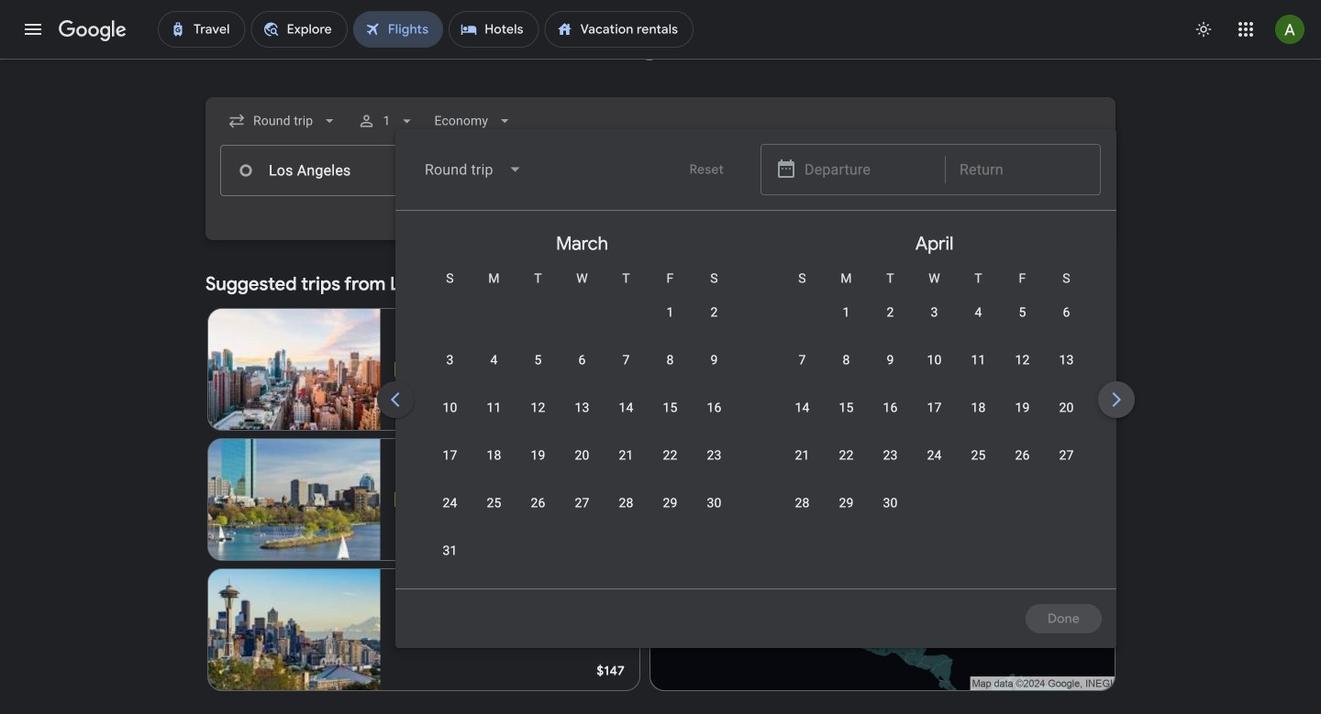 Task type: locate. For each thing, give the bounding box(es) containing it.
sat, mar 23 element
[[704, 447, 719, 465]]

 image
[[458, 491, 461, 509]]

sat, apr 20 element
[[1056, 399, 1071, 418]]

1 row group from the left
[[403, 218, 755, 586]]

sun, mar 31 element
[[440, 542, 454, 561]]

sun, mar 17 element
[[440, 447, 454, 465]]

row group
[[403, 218, 755, 586], [755, 218, 1108, 582], [1108, 218, 1322, 582]]

row down wed, apr 17 'element'
[[777, 439, 1086, 491]]

fri, apr 26 element
[[1012, 447, 1027, 465]]

change appearance image
[[1182, 7, 1226, 51]]

spirit image left sun, mar 24 element
[[395, 493, 410, 508]]

wed, apr 3 element
[[928, 304, 935, 322]]

Flight search field
[[191, 97, 1322, 649]]

sun, mar 10 element
[[440, 399, 454, 418]]

fri, apr 5 element
[[1016, 304, 1023, 322]]

grid
[[403, 218, 1322, 600]]

None field
[[220, 105, 346, 138], [427, 105, 521, 138], [410, 148, 537, 192], [220, 105, 346, 138], [427, 105, 521, 138], [410, 148, 537, 192]]

None text field
[[220, 145, 479, 196]]

tue, apr 9 element
[[884, 352, 891, 370]]

previous image
[[374, 378, 418, 422]]

thu, apr 11 element
[[968, 352, 983, 370]]

spirit image
[[395, 363, 410, 377], [395, 493, 410, 508]]

tue, apr 2 element
[[884, 304, 891, 322]]

0 vertical spatial spirit image
[[395, 363, 410, 377]]

wed, mar 6 element
[[575, 352, 583, 370]]

row up wed, mar 13 element
[[425, 343, 733, 396]]

thu, mar 28 element
[[616, 495, 631, 513]]

fri, mar 8 element
[[664, 352, 671, 370]]

2 row group from the left
[[755, 218, 1108, 582]]

mon, apr 1 element
[[840, 304, 847, 322]]

main menu image
[[22, 18, 44, 40]]

wed, apr 10 element
[[924, 352, 939, 370]]

fri, apr 19 element
[[1012, 399, 1027, 418]]

 image inside suggested trips from los angeles region
[[458, 491, 461, 509]]

wed, mar 13 element
[[572, 399, 587, 418]]

wed, mar 27 element
[[572, 495, 587, 513]]

Return text field
[[959, 146, 1086, 195]]

sat, mar 16 element
[[704, 399, 719, 418]]

tue, apr 23 element
[[880, 447, 895, 465]]

row
[[645, 288, 733, 348], [821, 288, 1086, 348], [425, 343, 733, 396], [777, 343, 1086, 396], [425, 391, 733, 443], [777, 391, 1086, 443], [425, 439, 733, 491], [777, 439, 1086, 491], [425, 486, 733, 539], [777, 486, 910, 539]]

sun, mar 3 element
[[443, 352, 451, 370]]

wed, apr 24 element
[[924, 447, 939, 465]]

sat, mar 2 element
[[708, 304, 715, 322]]

thu, apr 4 element
[[972, 304, 979, 322]]

spirit image up previous icon at the bottom of the page
[[395, 363, 410, 377]]

mon, mar 11 element
[[484, 399, 498, 418]]

fri, mar 29 element
[[660, 495, 675, 513]]

sun, apr 7 element
[[796, 352, 803, 370]]

2 spirit image from the top
[[395, 493, 410, 508]]

wed, mar 20 element
[[572, 447, 587, 465]]

1 vertical spatial spirit image
[[395, 493, 410, 508]]

fri, mar 22 element
[[660, 447, 675, 465]]

fri, mar 1 element
[[664, 304, 671, 322]]

mon, mar 18 element
[[484, 447, 498, 465]]

tue, mar 26 element
[[528, 495, 542, 513]]

mon, apr 22 element
[[836, 447, 851, 465]]

Return text field
[[960, 145, 1087, 195]]



Task type: vqa. For each thing, say whether or not it's contained in the screenshot.
More info 'image'
no



Task type: describe. For each thing, give the bounding box(es) containing it.
tue, mar 5 element
[[531, 352, 539, 370]]

sun, apr 14 element
[[792, 399, 807, 418]]

grid inside flight 'search box'
[[403, 218, 1322, 600]]

1 spirit image from the top
[[395, 363, 410, 377]]

145 US dollars text field
[[596, 403, 625, 419]]

sat, mar 9 element
[[708, 352, 715, 370]]

sun, mar 24 element
[[440, 495, 454, 513]]

wed, apr 17 element
[[924, 399, 939, 418]]

thu, mar 14 element
[[616, 399, 631, 418]]

sat, apr 13 element
[[1056, 352, 1071, 370]]

row up wed, mar 20 element
[[425, 391, 733, 443]]

row up wed, apr 17 'element'
[[777, 343, 1086, 396]]

thu, mar 7 element
[[619, 352, 627, 370]]

mon, mar 4 element
[[487, 352, 495, 370]]

row up wed, apr 24 element
[[777, 391, 1086, 443]]

sun, apr 28 element
[[792, 495, 807, 513]]

row up the thu, apr 11 element
[[821, 288, 1086, 348]]

suggested trips from los angeles region
[[206, 262, 1116, 699]]

Departure text field
[[805, 145, 932, 195]]

row down mon, apr 22 "element"
[[777, 486, 910, 539]]

sat, apr 27 element
[[1056, 447, 1071, 465]]

sun, apr 21 element
[[792, 447, 807, 465]]

sat, mar 30 element
[[704, 495, 719, 513]]

tue, apr 16 element
[[880, 399, 895, 418]]

fri, apr 12 element
[[1012, 352, 1027, 370]]

147 US dollars text field
[[597, 664, 625, 680]]

tue, apr 30 element
[[880, 495, 895, 513]]

thu, mar 21 element
[[616, 447, 631, 465]]

next image
[[1095, 378, 1139, 422]]

Departure text field
[[804, 146, 931, 195]]

tue, mar 12 element
[[528, 399, 542, 418]]

mon, apr 15 element
[[836, 399, 851, 418]]

row up 'wed, mar 27' element
[[425, 439, 733, 491]]

3 row group from the left
[[1108, 218, 1322, 582]]

row up sat, mar 9 element
[[645, 288, 733, 348]]

row down wed, mar 20 element
[[425, 486, 733, 539]]

fri, mar 15 element
[[660, 399, 675, 418]]

mon, apr 29 element
[[836, 495, 851, 513]]

thu, apr 18 element
[[968, 399, 983, 418]]

mon, apr 8 element
[[840, 352, 847, 370]]

thu, apr 25 element
[[968, 447, 983, 465]]

tue, mar 19 element
[[528, 447, 542, 465]]

mon, mar 25 element
[[484, 495, 498, 513]]

sat, apr 6 element
[[1060, 304, 1067, 322]]



